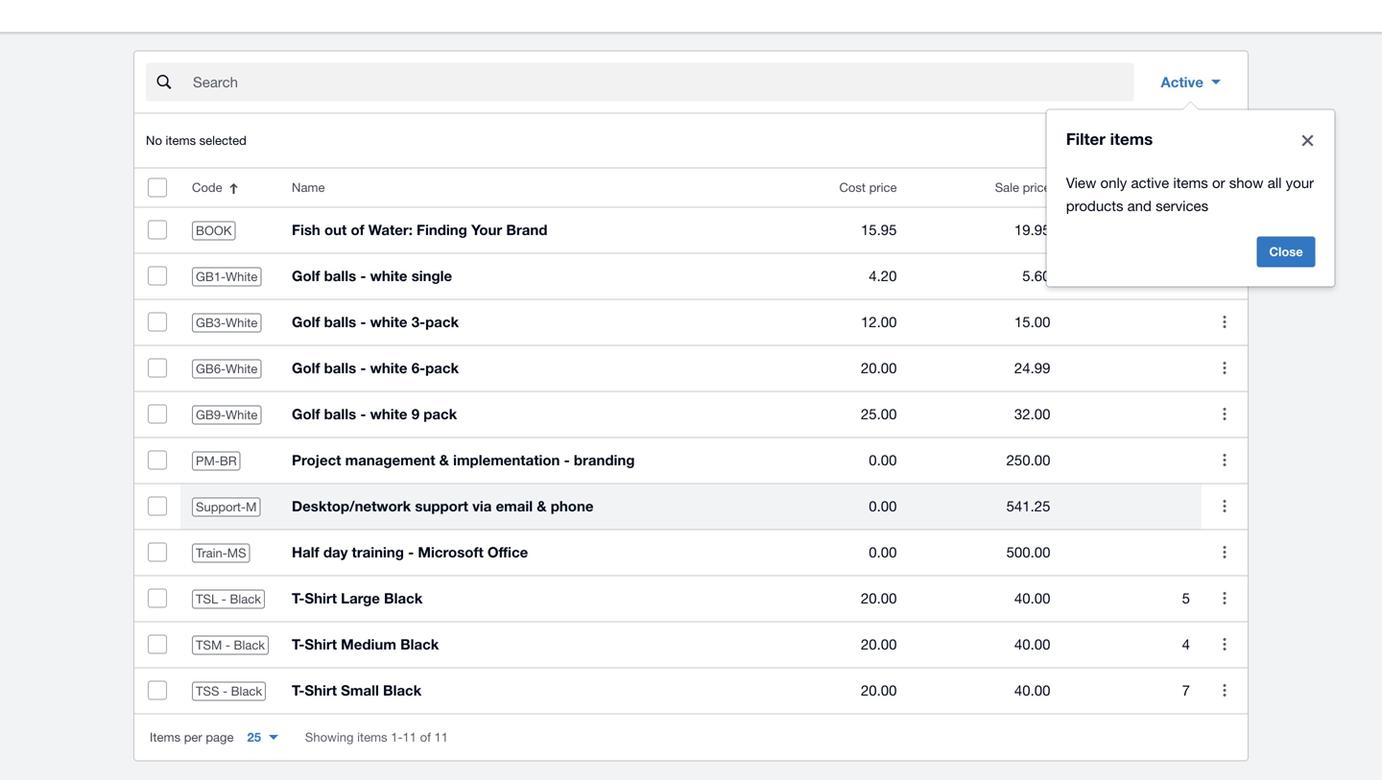 Task type: locate. For each thing, give the bounding box(es) containing it.
balls down the out
[[324, 268, 356, 285]]

3 20.00 link from the top
[[752, 622, 909, 668]]

products
[[1066, 198, 1124, 215]]

pack for golf balls - white 9 pack
[[424, 406, 457, 423]]

water:
[[368, 222, 413, 239]]

white up pm-br link
[[226, 408, 258, 423]]

2 40.00 link from the top
[[909, 622, 1062, 668]]

pack
[[425, 314, 459, 331], [425, 360, 459, 377], [424, 406, 457, 423]]

2 vertical spatial 40.00
[[1015, 683, 1051, 699]]

golf right gb3-white link
[[292, 314, 320, 331]]

finding
[[417, 222, 467, 239]]

1 vertical spatial of
[[420, 731, 431, 746]]

11 down t-shirt small black
[[403, 731, 417, 746]]

cost price button
[[752, 169, 909, 207]]

3 0.00 from the top
[[869, 544, 897, 561]]

white for golf balls - white 9 pack
[[226, 408, 258, 423]]

no
[[146, 133, 162, 148]]

3 40.00 link from the top
[[909, 668, 1062, 714]]

&
[[439, 452, 449, 470], [537, 498, 547, 516]]

services
[[1156, 198, 1209, 215]]

balls up golf balls - white 9 pack
[[324, 360, 356, 377]]

office
[[488, 544, 528, 562]]

pack down 3- at top
[[425, 360, 459, 377]]

15.95
[[861, 222, 897, 239]]

0.00 link for half day training - microsoft office
[[752, 530, 909, 576]]

t-shirt small black link
[[280, 668, 752, 714]]

gb9-white
[[196, 408, 258, 423]]

price inside button
[[1023, 181, 1051, 195]]

1 price from the left
[[869, 181, 897, 195]]

4 white from the top
[[370, 406, 408, 423]]

items for no items selected
[[166, 133, 196, 148]]

pm-br
[[196, 454, 237, 469]]

3 actions image from the top
[[1206, 534, 1244, 572]]

delete button
[[1096, 126, 1157, 157]]

2 t- from the top
[[292, 637, 305, 654]]

3 0.00 link from the top
[[752, 530, 909, 576]]

medium
[[341, 637, 396, 654]]

t- for t-shirt large black
[[292, 590, 305, 608]]

0.00 link for project management & implementation - branding
[[752, 438, 909, 484]]

2 vertical spatial 0.00
[[869, 544, 897, 561]]

golf right gb6-white link
[[292, 360, 320, 377]]

1 shirt from the top
[[305, 590, 337, 608]]

1 horizontal spatial price
[[1023, 181, 1051, 195]]

2 balls from the top
[[324, 314, 356, 331]]

white inside golf balls - white 9 pack link
[[370, 406, 408, 423]]

shirt left small
[[305, 683, 337, 700]]

actions image for 3-
[[1206, 303, 1244, 342]]

white left single
[[370, 268, 408, 285]]

white for golf balls - white 6-pack
[[226, 362, 258, 377]]

book
[[196, 224, 232, 239]]

balls down golf balls - white single
[[324, 314, 356, 331]]

t- right the tsm - black link
[[292, 637, 305, 654]]

4 link
[[1062, 622, 1202, 668]]

- right the tss
[[223, 685, 228, 699]]

4 golf from the top
[[292, 406, 320, 423]]

white for 6-
[[370, 360, 408, 377]]

- up golf balls - white 3-pack
[[360, 268, 366, 285]]

shirt inside the t-shirt medium black link
[[305, 637, 337, 654]]

of right the out
[[351, 222, 364, 239]]

no items selected
[[146, 133, 247, 148]]

1 t- from the top
[[292, 590, 305, 608]]

6 actions image from the top
[[1206, 672, 1244, 711]]

white for single
[[370, 268, 408, 285]]

0 vertical spatial pack
[[425, 314, 459, 331]]

7 link
[[1062, 668, 1202, 714]]

of right 1-
[[420, 731, 431, 746]]

1 golf from the top
[[292, 268, 320, 285]]

20.00
[[861, 360, 897, 377], [861, 590, 897, 607], [861, 637, 897, 653], [861, 683, 897, 699]]

3 actions image from the top
[[1206, 349, 1244, 388]]

1 balls from the top
[[324, 268, 356, 285]]

2 vertical spatial pack
[[424, 406, 457, 423]]

balls up project
[[324, 406, 356, 423]]

2 vertical spatial t-
[[292, 683, 305, 700]]

1 vertical spatial &
[[537, 498, 547, 516]]

items for filter items
[[1111, 130, 1153, 149]]

1 vertical spatial 0.00
[[869, 498, 897, 515]]

pack right 9
[[424, 406, 457, 423]]

3 40.00 from the top
[[1015, 683, 1051, 699]]

0 horizontal spatial price
[[869, 181, 897, 195]]

2 20.00 link from the top
[[752, 576, 909, 622]]

1 20.00 from the top
[[861, 360, 897, 377]]

2 0.00 link from the top
[[752, 484, 909, 530]]

40.00 for t-shirt large black
[[1015, 590, 1051, 607]]

actions image for phone
[[1206, 488, 1244, 526]]

40.00
[[1015, 590, 1051, 607], [1015, 637, 1051, 653], [1015, 683, 1051, 699]]

1 vertical spatial t-
[[292, 637, 305, 654]]

tsm - black link
[[181, 622, 280, 668]]

- right training
[[408, 544, 414, 562]]

4 actions image from the top
[[1206, 442, 1244, 480]]

half day training - microsoft office
[[292, 544, 528, 562]]

shirt inside t-shirt large black link
[[305, 590, 337, 608]]

support-
[[196, 500, 246, 515]]

desktop/network
[[292, 498, 411, 516]]

25 button
[[236, 723, 290, 754]]

0 vertical spatial of
[[351, 222, 364, 239]]

& up desktop/network support via email & phone
[[439, 452, 449, 470]]

t- down half
[[292, 590, 305, 608]]

and
[[1128, 198, 1152, 215]]

shirt left 'medium'
[[305, 637, 337, 654]]

t- left small
[[292, 683, 305, 700]]

white for golf balls - white single
[[226, 270, 258, 285]]

support
[[415, 498, 469, 516]]

1 actions image from the top
[[1206, 257, 1244, 296]]

golf for golf balls - white 6-pack
[[292, 360, 320, 377]]

white up gb3-white link
[[226, 270, 258, 285]]

3 balls from the top
[[324, 360, 356, 377]]

0.00 link
[[752, 438, 909, 484], [752, 484, 909, 530], [752, 530, 909, 576]]

ms
[[227, 546, 246, 561]]

shirt inside t-shirt small black link
[[305, 683, 337, 700]]

t-shirt small black
[[292, 683, 422, 700]]

white inside 'link'
[[226, 270, 258, 285]]

500.00 link
[[909, 530, 1062, 576]]

2 white from the top
[[370, 314, 408, 331]]

tsm - black
[[196, 638, 265, 653]]

0 vertical spatial t-
[[292, 590, 305, 608]]

black right the tss
[[231, 685, 262, 699]]

code button
[[181, 169, 280, 207]]

fish
[[292, 222, 320, 239]]

single
[[412, 268, 452, 285]]

1 horizontal spatial 11
[[434, 731, 448, 746]]

items right no
[[166, 133, 196, 148]]

view
[[1066, 175, 1097, 192]]

golf balls - white 9 pack
[[292, 406, 457, 423]]

1 vertical spatial shirt
[[305, 637, 337, 654]]

0 vertical spatial 0.00
[[869, 452, 897, 469]]

golf for golf balls - white 3-pack
[[292, 314, 320, 331]]

fish out of water: finding your brand link
[[280, 207, 752, 253]]

1 horizontal spatial &
[[537, 498, 547, 516]]

1 actions image from the top
[[1206, 396, 1244, 434]]

0 horizontal spatial &
[[439, 452, 449, 470]]

t-
[[292, 590, 305, 608], [292, 637, 305, 654], [292, 683, 305, 700]]

actions image for -
[[1206, 442, 1244, 480]]

close
[[1270, 245, 1304, 260]]

1 white from the top
[[226, 270, 258, 285]]

white left 6-
[[370, 360, 408, 377]]

& right email
[[537, 498, 547, 516]]

12.00 link
[[752, 300, 909, 346]]

1 vertical spatial pack
[[425, 360, 459, 377]]

cost price
[[840, 181, 897, 195]]

pm-
[[196, 454, 220, 469]]

3 white from the top
[[370, 360, 408, 377]]

1 white from the top
[[370, 268, 408, 285]]

golf balls - white 3-pack link
[[280, 300, 752, 346]]

2 actions image from the top
[[1206, 488, 1244, 526]]

4 20.00 from the top
[[861, 683, 897, 699]]

20.00 link for t-shirt medium black
[[752, 622, 909, 668]]

active button
[[1146, 63, 1237, 102]]

quantity button
[[1062, 169, 1202, 207]]

sale
[[995, 181, 1020, 195]]

train-ms link
[[181, 530, 280, 576]]

t- for t-shirt medium black
[[292, 637, 305, 654]]

1 vertical spatial 40.00
[[1015, 637, 1051, 653]]

2 price from the left
[[1023, 181, 1051, 195]]

11
[[403, 731, 417, 746], [434, 731, 448, 746]]

email
[[496, 498, 533, 516]]

code
[[192, 181, 222, 195]]

training
[[352, 544, 404, 562]]

black right small
[[383, 683, 422, 700]]

name button
[[280, 169, 752, 207]]

golf down fish
[[292, 268, 320, 285]]

24.99 link
[[909, 346, 1062, 392]]

2 shirt from the top
[[305, 637, 337, 654]]

2 actions image from the top
[[1206, 303, 1244, 342]]

balls for golf balls - white 6-pack
[[324, 360, 356, 377]]

541.25
[[1007, 498, 1051, 515]]

3 shirt from the top
[[305, 683, 337, 700]]

3 t- from the top
[[292, 683, 305, 700]]

2 0.00 from the top
[[869, 498, 897, 515]]

golf balls - white single
[[292, 268, 452, 285]]

5 actions image from the top
[[1206, 626, 1244, 664]]

5.60
[[1023, 268, 1051, 285]]

2 white from the top
[[226, 316, 258, 331]]

2 vertical spatial shirt
[[305, 683, 337, 700]]

3 golf from the top
[[292, 360, 320, 377]]

m
[[246, 500, 257, 515]]

3 white from the top
[[226, 362, 258, 377]]

black inside "link"
[[231, 685, 262, 699]]

golf up project
[[292, 406, 320, 423]]

-
[[360, 268, 366, 285], [360, 314, 366, 331], [360, 360, 366, 377], [360, 406, 366, 423], [564, 452, 570, 470], [408, 544, 414, 562], [222, 592, 226, 607], [226, 638, 230, 653], [223, 685, 228, 699]]

items up services
[[1174, 175, 1209, 192]]

white left 9
[[370, 406, 408, 423]]

items left 1-
[[357, 731, 388, 746]]

items right "filter"
[[1111, 130, 1153, 149]]

white inside golf balls - white 6-pack link
[[370, 360, 408, 377]]

white
[[370, 268, 408, 285], [370, 314, 408, 331], [370, 360, 408, 377], [370, 406, 408, 423]]

4 balls from the top
[[324, 406, 356, 423]]

32.00 link
[[909, 392, 1062, 438]]

white left 3- at top
[[370, 314, 408, 331]]

price
[[869, 181, 897, 195], [1023, 181, 1051, 195]]

view only active items or show all your products and services
[[1066, 175, 1314, 215]]

4 actions image from the top
[[1206, 580, 1244, 618]]

19.95
[[1015, 222, 1051, 239]]

price right sale
[[1023, 181, 1051, 195]]

1 0.00 from the top
[[869, 452, 897, 469]]

4.20
[[869, 268, 897, 285]]

2 golf from the top
[[292, 314, 320, 331]]

price right cost
[[869, 181, 897, 195]]

balls for golf balls - white single
[[324, 268, 356, 285]]

active
[[1161, 74, 1204, 91]]

0.00 for desktop/network support via email & phone
[[869, 498, 897, 515]]

1 horizontal spatial of
[[420, 731, 431, 746]]

2 40.00 from the top
[[1015, 637, 1051, 653]]

white
[[226, 270, 258, 285], [226, 316, 258, 331], [226, 362, 258, 377], [226, 408, 258, 423]]

book link
[[181, 207, 280, 253]]

white up gb6-white link
[[226, 316, 258, 331]]

price inside button
[[869, 181, 897, 195]]

tss - black link
[[181, 668, 280, 714]]

1 40.00 from the top
[[1015, 590, 1051, 607]]

gb9-white link
[[181, 392, 280, 438]]

1 0.00 link from the top
[[752, 438, 909, 484]]

1 40.00 link from the top
[[909, 576, 1062, 622]]

white inside golf balls - white single link
[[370, 268, 408, 285]]

1 20.00 link from the top
[[752, 346, 909, 392]]

actions image for single
[[1206, 257, 1244, 296]]

500.00
[[1007, 544, 1051, 561]]

0 horizontal spatial 11
[[403, 731, 417, 746]]

white inside golf balls - white 3-pack link
[[370, 314, 408, 331]]

actions image
[[1206, 257, 1244, 296], [1206, 303, 1244, 342], [1206, 349, 1244, 388], [1206, 442, 1244, 480], [1206, 626, 1244, 664], [1206, 672, 1244, 711]]

price for cost price
[[869, 181, 897, 195]]

4 20.00 link from the top
[[752, 668, 909, 714]]

half day training - microsoft office link
[[280, 530, 752, 576]]

2 20.00 from the top
[[861, 590, 897, 607]]

white up the gb9-white link
[[226, 362, 258, 377]]

4 white from the top
[[226, 408, 258, 423]]

- right tsm on the bottom of the page
[[226, 638, 230, 653]]

pm-br link
[[181, 438, 280, 484]]

pack down single
[[425, 314, 459, 331]]

black right tsl
[[230, 592, 261, 607]]

3 20.00 from the top
[[861, 637, 897, 653]]

fish out of water: finding your brand
[[292, 222, 548, 239]]

shirt left large
[[305, 590, 337, 608]]

implementation
[[453, 452, 560, 470]]

balls
[[324, 268, 356, 285], [324, 314, 356, 331], [324, 360, 356, 377], [324, 406, 356, 423]]

0 vertical spatial shirt
[[305, 590, 337, 608]]

11 right 1-
[[434, 731, 448, 746]]

- left branding
[[564, 452, 570, 470]]

0 vertical spatial 40.00
[[1015, 590, 1051, 607]]

only
[[1101, 175, 1127, 192]]

actions image
[[1206, 396, 1244, 434], [1206, 488, 1244, 526], [1206, 534, 1244, 572], [1206, 580, 1244, 618]]



Task type: describe. For each thing, give the bounding box(es) containing it.
40.00 link for t-shirt medium black
[[909, 622, 1062, 668]]

golf balls - white 3-pack
[[292, 314, 459, 331]]

actions image for 6-
[[1206, 349, 1244, 388]]

items for showing items 1-11 of 11
[[357, 731, 388, 746]]

black right large
[[384, 590, 423, 608]]

20.00 for golf balls - white 6-pack
[[861, 360, 897, 377]]

Search search field
[[191, 64, 1134, 101]]

white for 9
[[370, 406, 408, 423]]

your
[[471, 222, 502, 239]]

shirt for large
[[305, 590, 337, 608]]

desktop/network support via email & phone link
[[280, 484, 752, 530]]

250.00 link
[[909, 438, 1062, 484]]

20.00 for t-shirt small black
[[861, 683, 897, 699]]

branding
[[574, 452, 635, 470]]

all
[[1268, 175, 1282, 192]]

t- for t-shirt small black
[[292, 683, 305, 700]]

shirt for medium
[[305, 637, 337, 654]]

name
[[292, 181, 325, 195]]

15.95 link
[[752, 207, 909, 253]]

list of items with cost price, sale price and quantity element
[[134, 169, 1248, 714]]

5.60 link
[[909, 253, 1062, 300]]

golf for golf balls - white single
[[292, 268, 320, 285]]

0 vertical spatial &
[[439, 452, 449, 470]]

20.00 for t-shirt large black
[[861, 590, 897, 607]]

tsl
[[196, 592, 218, 607]]

- down golf balls - white single
[[360, 314, 366, 331]]

management
[[345, 452, 435, 470]]

filter items
[[1066, 130, 1153, 149]]

20.00 link for t-shirt small black
[[752, 668, 909, 714]]

24.99
[[1015, 360, 1051, 377]]

via
[[473, 498, 492, 516]]

40.00 link for t-shirt large black
[[909, 576, 1062, 622]]

0.00 for half day training - microsoft office
[[869, 544, 897, 561]]

t-shirt medium black link
[[280, 622, 752, 668]]

half
[[292, 544, 319, 562]]

support-m
[[196, 500, 257, 515]]

25
[[247, 731, 261, 746]]

20.00 link for t-shirt large black
[[752, 576, 909, 622]]

desktop/network support via email & phone
[[292, 498, 594, 516]]

20.00 link for golf balls - white 6-pack
[[752, 346, 909, 392]]

5 link
[[1062, 576, 1202, 622]]

small
[[341, 683, 379, 700]]

- right tsl
[[222, 592, 226, 607]]

- inside "link"
[[223, 685, 228, 699]]

phone
[[551, 498, 594, 516]]

40.00 for t-shirt medium black
[[1015, 637, 1051, 653]]

price for sale price
[[1023, 181, 1051, 195]]

golf balls - white single link
[[280, 253, 752, 300]]

or
[[1213, 175, 1226, 192]]

40.00 for t-shirt small black
[[1015, 683, 1051, 699]]

filter items dialog
[[1047, 110, 1335, 287]]

showing items 1-11 of 11
[[305, 731, 448, 746]]

25.00 link
[[752, 392, 909, 438]]

items inside view only active items or show all your products and services
[[1174, 175, 1209, 192]]

gb6-
[[196, 362, 226, 377]]

project management & implementation - branding link
[[280, 438, 752, 484]]

15.00 link
[[909, 300, 1062, 346]]

gb6-white
[[196, 362, 258, 377]]

shirt for small
[[305, 683, 337, 700]]

pack for golf balls - white 6-pack
[[425, 360, 459, 377]]

support-m link
[[181, 484, 280, 530]]

4
[[1182, 637, 1191, 653]]

golf for golf balls - white 9 pack
[[292, 406, 320, 423]]

0.00 link for desktop/network support via email & phone
[[752, 484, 909, 530]]

large
[[341, 590, 380, 608]]

1 11 from the left
[[403, 731, 417, 746]]

pack for golf balls - white 3-pack
[[425, 314, 459, 331]]

brand
[[506, 222, 548, 239]]

close button
[[1257, 237, 1316, 268]]

32.00
[[1015, 406, 1051, 423]]

black right 'medium'
[[400, 637, 439, 654]]

9
[[412, 406, 420, 423]]

4.20 link
[[752, 253, 909, 300]]

white for 3-
[[370, 314, 408, 331]]

train-ms
[[196, 546, 246, 561]]

12.00
[[861, 314, 897, 331]]

20.00 for t-shirt medium black
[[861, 637, 897, 653]]

actions image for office
[[1206, 534, 1244, 572]]

br
[[220, 454, 237, 469]]

- up golf balls - white 9 pack
[[360, 360, 366, 377]]

sale price
[[995, 181, 1051, 195]]

train-
[[196, 546, 227, 561]]

0.00 for project management & implementation - branding
[[869, 452, 897, 469]]

cost
[[840, 181, 866, 195]]

& inside "link"
[[537, 498, 547, 516]]

- down golf balls - white 6-pack
[[360, 406, 366, 423]]

balls for golf balls - white 9 pack
[[324, 406, 356, 423]]

5
[[1182, 590, 1191, 607]]

0 horizontal spatial of
[[351, 222, 364, 239]]

filter
[[1066, 130, 1106, 149]]

delete
[[1108, 133, 1146, 148]]

black right tsm on the bottom of the page
[[234, 638, 265, 653]]

project management & implementation - branding
[[292, 452, 635, 470]]

gb3-
[[196, 316, 226, 331]]

golf balls - white 6-pack link
[[280, 346, 752, 392]]

t-shirt medium black
[[292, 637, 439, 654]]

gb3-white
[[196, 316, 258, 331]]

sale price button
[[909, 169, 1062, 207]]

gb1-white
[[196, 270, 258, 285]]

t-shirt large black link
[[280, 576, 752, 622]]

balls for golf balls - white 3-pack
[[324, 314, 356, 331]]

gb9-
[[196, 408, 226, 423]]

items
[[150, 731, 181, 746]]

6-
[[412, 360, 425, 377]]

actions image for pack
[[1206, 396, 1244, 434]]

gb3-white link
[[181, 300, 280, 346]]

19.95 link
[[909, 207, 1062, 253]]

quantity
[[1144, 181, 1191, 195]]

close image
[[1289, 122, 1328, 160]]

out
[[324, 222, 347, 239]]

white for golf balls - white 3-pack
[[226, 316, 258, 331]]

40.00 link for t-shirt small black
[[909, 668, 1062, 714]]

tsl - black
[[196, 592, 261, 607]]

tsm
[[196, 638, 222, 653]]

tss
[[196, 685, 219, 699]]

golf balls - white 9 pack link
[[280, 392, 752, 438]]

tsl - black link
[[181, 576, 280, 622]]

2 11 from the left
[[434, 731, 448, 746]]



Task type: vqa. For each thing, say whether or not it's contained in the screenshot.


